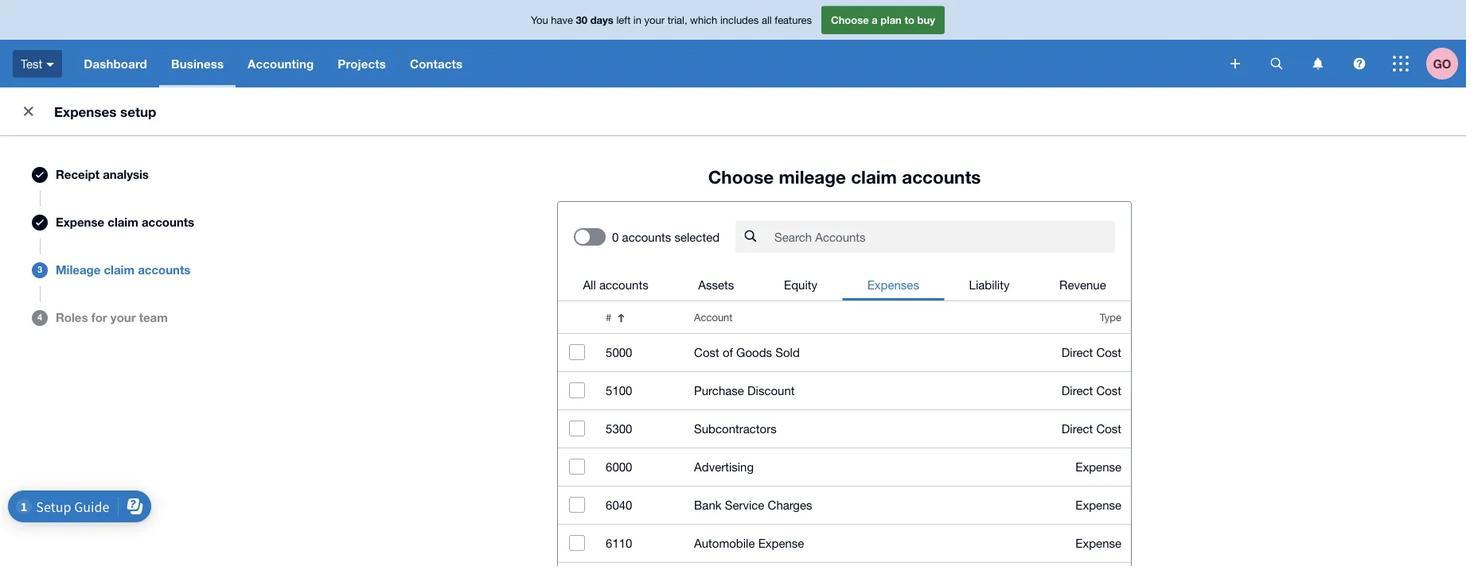 Task type: describe. For each thing, give the bounding box(es) containing it.
buy
[[917, 14, 935, 26]]

projects button
[[326, 40, 398, 88]]

type button
[[978, 302, 1144, 334]]

equity button
[[759, 269, 842, 301]]

test
[[21, 57, 42, 71]]

receipt analysis
[[56, 168, 149, 182]]

go
[[1433, 57, 1451, 71]]

expense for bank service charges
[[1076, 498, 1122, 512]]

projects
[[338, 57, 386, 71]]

complete image
[[36, 172, 44, 178]]

3 direct from the top
[[1062, 422, 1093, 436]]

purchase discount
[[694, 384, 795, 398]]

6110
[[606, 536, 632, 550]]

accounting button
[[236, 40, 326, 88]]

of
[[723, 345, 733, 359]]

have
[[551, 14, 573, 26]]

claim for expense claim accounts
[[108, 215, 138, 230]]

3
[[37, 264, 42, 275]]

mileage
[[56, 263, 101, 278]]

selected
[[675, 230, 720, 244]]

revenue
[[1060, 278, 1106, 292]]

expense for advertising
[[1076, 460, 1122, 474]]

purchase
[[694, 384, 744, 398]]

plan
[[881, 14, 902, 26]]

navigation inside banner
[[72, 40, 1219, 88]]

expenses for expenses setup
[[54, 103, 117, 119]]

6040
[[606, 498, 632, 512]]

in
[[633, 14, 642, 26]]

direct for discount
[[1062, 384, 1093, 398]]

bank service charges
[[694, 498, 812, 512]]

subcontractors
[[694, 422, 777, 436]]

liability button
[[944, 269, 1035, 301]]

features
[[775, 14, 812, 26]]

#
[[606, 311, 612, 324]]

mileage claim accounts
[[56, 263, 191, 278]]

test button
[[0, 40, 72, 88]]

0 accounts selected
[[612, 230, 720, 244]]

assets button
[[673, 269, 759, 301]]

direct for of
[[1062, 345, 1093, 359]]

# button
[[596, 302, 685, 334]]

sold
[[775, 345, 800, 359]]

cost of goods sold
[[694, 345, 800, 359]]

svg image inside the 'test' popup button
[[46, 63, 54, 67]]

you have 30 days left in your trial, which includes all features
[[531, 14, 812, 26]]

5100
[[606, 384, 632, 398]]

choose a plan to buy
[[831, 14, 935, 26]]

liability
[[969, 278, 1010, 292]]

all
[[583, 278, 596, 292]]

choose for choose a plan to buy
[[831, 14, 869, 26]]

all
[[762, 14, 772, 26]]

type
[[1100, 311, 1122, 324]]

accounts right all
[[599, 278, 648, 292]]

you
[[531, 14, 548, 26]]

0
[[612, 230, 619, 244]]

includes
[[720, 14, 759, 26]]

expenses button
[[842, 269, 944, 301]]

automobile
[[694, 536, 755, 550]]

service
[[725, 498, 764, 512]]

receipt analysis button
[[16, 151, 215, 199]]



Task type: locate. For each thing, give the bounding box(es) containing it.
Search Accounts field
[[773, 222, 1115, 252]]

2 direct from the top
[[1062, 384, 1093, 398]]

assets
[[698, 278, 734, 292]]

accounts down analysis
[[142, 215, 194, 230]]

0 horizontal spatial your
[[111, 311, 136, 325]]

1 vertical spatial choose
[[708, 166, 774, 187]]

expenses left setup at the left top of the page
[[54, 103, 117, 119]]

claim up mileage claim accounts
[[108, 215, 138, 230]]

navigation containing dashboard
[[72, 40, 1219, 88]]

0 vertical spatial expenses
[[54, 103, 117, 119]]

1 vertical spatial direct cost
[[1062, 384, 1122, 398]]

accounts up search accounts field
[[902, 166, 981, 187]]

accounting
[[248, 57, 314, 71]]

roles
[[56, 311, 88, 325]]

1 horizontal spatial your
[[644, 14, 665, 26]]

expenses setup
[[54, 103, 156, 119]]

accounts
[[902, 166, 981, 187], [142, 215, 194, 230], [622, 230, 671, 244], [138, 263, 191, 278], [599, 278, 648, 292]]

revenue button
[[1035, 269, 1131, 301]]

business
[[171, 57, 224, 71]]

0 vertical spatial choose
[[831, 14, 869, 26]]

expense for automobile expense
[[1076, 536, 1122, 550]]

0 vertical spatial claim
[[851, 166, 897, 187]]

setup
[[120, 103, 156, 119]]

trial,
[[668, 14, 687, 26]]

0 horizontal spatial svg image
[[46, 63, 54, 67]]

expense claim accounts
[[56, 215, 194, 230]]

your right 'in'
[[644, 14, 665, 26]]

0 horizontal spatial choose
[[708, 166, 774, 187]]

group
[[558, 269, 1131, 301]]

2 vertical spatial claim
[[104, 263, 135, 278]]

dashboard link
[[72, 40, 159, 88]]

for
[[91, 311, 107, 325]]

your right for
[[111, 311, 136, 325]]

1 vertical spatial your
[[111, 311, 136, 325]]

direct cost for of
[[1062, 345, 1122, 359]]

all accounts
[[583, 278, 648, 292]]

5300
[[606, 422, 632, 436]]

choose inside tab list
[[708, 166, 774, 187]]

a
[[872, 14, 878, 26]]

cost for cost of goods sold
[[1096, 345, 1122, 359]]

svg image
[[1393, 56, 1409, 72], [1271, 58, 1283, 70], [1313, 58, 1323, 70], [1354, 58, 1365, 70]]

bank
[[694, 498, 722, 512]]

cost for purchase discount
[[1096, 384, 1122, 398]]

1 direct cost from the top
[[1062, 345, 1122, 359]]

navigation
[[72, 40, 1219, 88]]

cost for subcontractors
[[1096, 422, 1122, 436]]

expenses for expenses
[[867, 278, 919, 292]]

your
[[644, 14, 665, 26], [111, 311, 136, 325]]

advertising
[[694, 460, 754, 474]]

receipt
[[56, 168, 99, 182]]

left
[[616, 14, 631, 26]]

equity
[[784, 278, 817, 292]]

30
[[576, 14, 587, 26]]

automobile expense
[[694, 536, 804, 550]]

1 direct from the top
[[1062, 345, 1093, 359]]

accounts up team
[[138, 263, 191, 278]]

mileage
[[779, 166, 846, 187]]

6000
[[606, 460, 632, 474]]

1 horizontal spatial choose
[[831, 14, 869, 26]]

group containing all accounts
[[558, 269, 1131, 301]]

direct cost for discount
[[1062, 384, 1122, 398]]

expenses down search accounts field
[[867, 278, 919, 292]]

1 vertical spatial claim
[[108, 215, 138, 230]]

svg image
[[1231, 59, 1240, 68], [46, 63, 54, 67]]

1 vertical spatial expenses
[[867, 278, 919, 292]]

claim right mileage
[[851, 166, 897, 187]]

direct cost
[[1062, 345, 1122, 359], [1062, 384, 1122, 398], [1062, 422, 1122, 436]]

expenses inside button
[[867, 278, 919, 292]]

analysis
[[103, 168, 149, 182]]

4
[[37, 312, 42, 323]]

choose inside banner
[[831, 14, 869, 26]]

0 vertical spatial direct
[[1062, 345, 1093, 359]]

expenses
[[54, 103, 117, 119], [867, 278, 919, 292]]

2 vertical spatial direct cost
[[1062, 422, 1122, 436]]

contacts button
[[398, 40, 475, 88]]

choose left mileage
[[708, 166, 774, 187]]

0 vertical spatial direct cost
[[1062, 345, 1122, 359]]

claim right the mileage
[[104, 263, 135, 278]]

dashboard
[[84, 57, 147, 71]]

direct
[[1062, 345, 1093, 359], [1062, 384, 1093, 398], [1062, 422, 1093, 436]]

charges
[[768, 498, 812, 512]]

choose left a
[[831, 14, 869, 26]]

5000
[[606, 345, 632, 359]]

accounts right 0
[[622, 230, 671, 244]]

expense claim accounts button
[[16, 199, 215, 247]]

days
[[590, 14, 614, 26]]

complete image
[[36, 220, 44, 226]]

choose for choose mileage claim accounts
[[708, 166, 774, 187]]

to
[[905, 14, 915, 26]]

discount
[[747, 384, 795, 398]]

claim
[[851, 166, 897, 187], [108, 215, 138, 230], [104, 263, 135, 278]]

group inside choose mileage claim accounts tab list
[[558, 269, 1131, 301]]

team
[[139, 311, 168, 325]]

go button
[[1426, 40, 1466, 88]]

choose mileage claim accounts
[[708, 166, 981, 187]]

1 horizontal spatial svg image
[[1231, 59, 1240, 68]]

which
[[690, 14, 717, 26]]

goods
[[736, 345, 772, 359]]

0 horizontal spatial expenses
[[54, 103, 117, 119]]

banner
[[0, 0, 1466, 88]]

1 vertical spatial direct
[[1062, 384, 1093, 398]]

banner containing dashboard
[[0, 0, 1466, 88]]

choose
[[831, 14, 869, 26], [708, 166, 774, 187]]

cost
[[694, 345, 719, 359], [1096, 345, 1122, 359], [1096, 384, 1122, 398], [1096, 422, 1122, 436]]

expense inside button
[[56, 215, 104, 230]]

business button
[[159, 40, 236, 88]]

your inside banner
[[644, 14, 665, 26]]

choose mileage claim accounts tab list
[[16, 151, 1450, 567]]

account
[[694, 311, 733, 324]]

close image
[[13, 96, 45, 127]]

your inside choose mileage claim accounts tab list
[[111, 311, 136, 325]]

3 direct cost from the top
[[1062, 422, 1122, 436]]

claim for mileage claim accounts
[[104, 263, 135, 278]]

claim inside button
[[108, 215, 138, 230]]

account button
[[685, 302, 978, 334]]

contacts
[[410, 57, 463, 71]]

1 horizontal spatial expenses
[[867, 278, 919, 292]]

expense
[[56, 215, 104, 230], [1076, 460, 1122, 474], [1076, 498, 1122, 512], [758, 536, 804, 550], [1076, 536, 1122, 550]]

2 vertical spatial direct
[[1062, 422, 1093, 436]]

0 vertical spatial your
[[644, 14, 665, 26]]

roles for your team
[[56, 311, 168, 325]]

all accounts button
[[558, 269, 673, 301]]

2 direct cost from the top
[[1062, 384, 1122, 398]]



Task type: vqa. For each thing, say whether or not it's contained in the screenshot.
'your' to the right
yes



